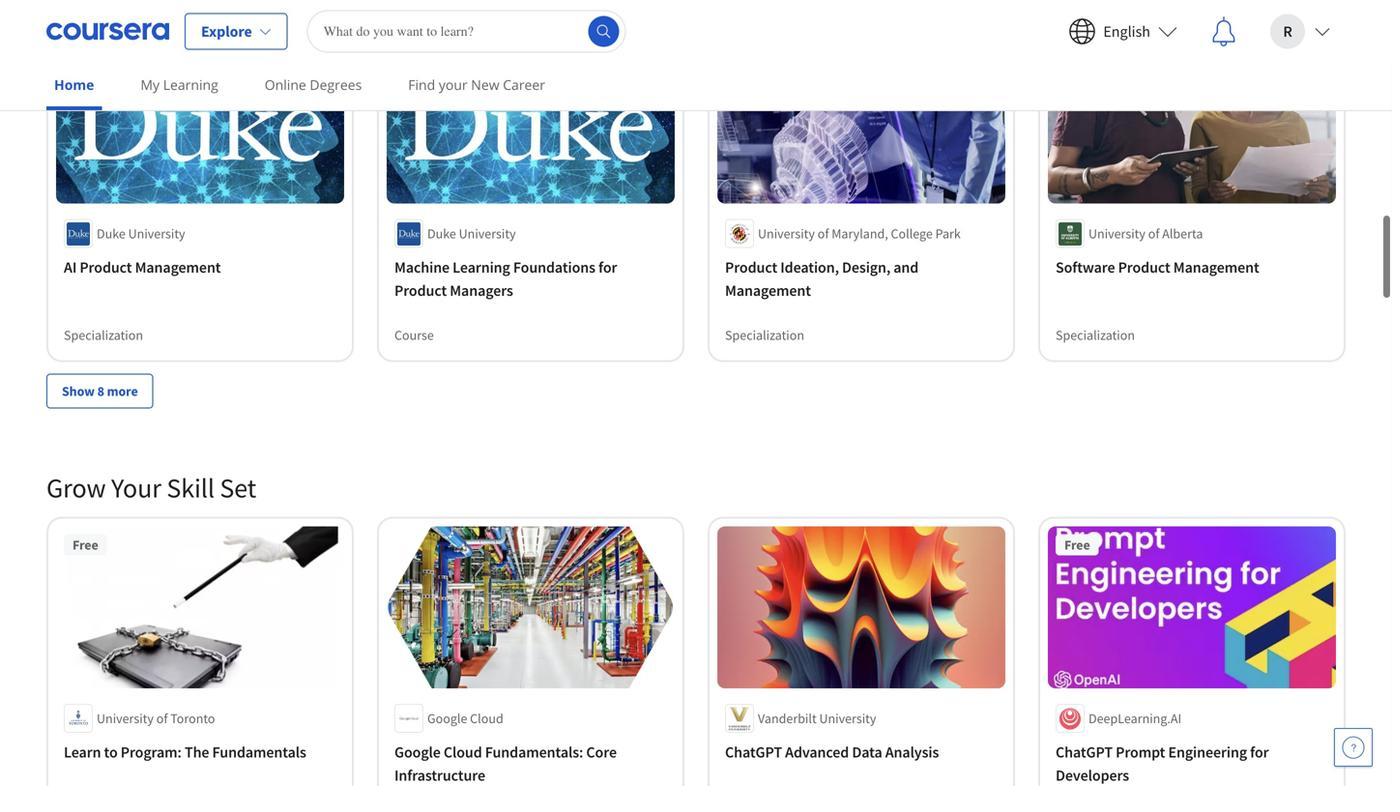 Task type: locate. For each thing, give the bounding box(es) containing it.
1 vertical spatial google
[[395, 743, 441, 762]]

cloud up infrastructure
[[444, 743, 482, 762]]

university up to
[[97, 710, 154, 728]]

university up chatgpt advanced data analysis link
[[820, 710, 877, 728]]

chatgpt down "vanderbilt"
[[725, 743, 783, 762]]

university of alberta
[[1089, 225, 1204, 242]]

google for google cloud
[[428, 710, 468, 728]]

free for learn
[[73, 536, 98, 554]]

your
[[439, 75, 468, 94]]

for inside machine learning foundations for product managers
[[599, 258, 618, 277]]

1 horizontal spatial duke university
[[428, 225, 516, 242]]

2 free from the left
[[1065, 536, 1091, 554]]

explore
[[201, 22, 252, 41]]

chatgpt up 'developers'
[[1056, 743, 1113, 762]]

find your new career
[[408, 75, 546, 94]]

toronto
[[170, 710, 215, 728]]

cloud
[[470, 710, 504, 728], [444, 743, 482, 762]]

1 free from the left
[[73, 536, 98, 554]]

fundamentals
[[212, 743, 306, 762]]

grow
[[46, 471, 106, 505]]

career
[[503, 75, 546, 94]]

product left ideation,
[[725, 258, 778, 277]]

0 horizontal spatial duke university
[[97, 225, 185, 242]]

0 horizontal spatial chatgpt
[[725, 743, 783, 762]]

my learning
[[141, 75, 218, 94]]

advanced
[[786, 743, 850, 762]]

learn
[[64, 743, 101, 762]]

chatgpt for chatgpt prompt engineering for developers
[[1056, 743, 1113, 762]]

developers
[[1056, 766, 1130, 786]]

of inside grow your skill set collection 'element'
[[156, 710, 168, 728]]

None search field
[[307, 10, 627, 53]]

1 horizontal spatial free
[[1065, 536, 1091, 554]]

2 horizontal spatial management
[[1174, 258, 1260, 277]]

1 horizontal spatial learning
[[453, 258, 511, 277]]

learning inside machine learning foundations for product managers
[[453, 258, 511, 277]]

1 specialization from the left
[[64, 326, 143, 344]]

for right engineering
[[1251, 743, 1270, 762]]

ideation,
[[781, 258, 840, 277]]

of left alberta
[[1149, 225, 1160, 242]]

learning
[[163, 75, 218, 94], [453, 258, 511, 277]]

learning right my
[[163, 75, 218, 94]]

1 horizontal spatial for
[[1251, 743, 1270, 762]]

data
[[853, 743, 883, 762]]

course
[[395, 326, 434, 344]]

2 horizontal spatial specialization
[[1056, 326, 1136, 344]]

product inside machine learning foundations for product managers
[[395, 281, 447, 300]]

management
[[135, 258, 221, 277], [1174, 258, 1260, 277], [725, 281, 811, 300]]

your
[[111, 471, 161, 505]]

0 vertical spatial cloud
[[470, 710, 504, 728]]

grow your skill set collection element
[[35, 440, 1358, 786]]

duke up machine
[[428, 225, 456, 242]]

find
[[408, 75, 435, 94]]

3 specialization from the left
[[1056, 326, 1136, 344]]

college
[[891, 225, 933, 242]]

chatgpt prompt engineering for developers
[[1056, 743, 1270, 786]]

my
[[141, 75, 160, 94]]

0 horizontal spatial of
[[156, 710, 168, 728]]

google cloud fundamentals: core infrastructure link
[[395, 741, 667, 786]]

8
[[97, 383, 104, 400]]

chatgpt advanced data analysis link
[[725, 741, 998, 764]]

prompt
[[1116, 743, 1166, 762]]

duke for product
[[97, 225, 126, 242]]

free
[[73, 536, 98, 554], [1065, 536, 1091, 554]]

google
[[428, 710, 468, 728], [395, 743, 441, 762]]

duke university up ai product management
[[97, 225, 185, 242]]

and
[[894, 258, 919, 277]]

product inside product ideation, design, and management
[[725, 258, 778, 277]]

2 chatgpt from the left
[[1056, 743, 1113, 762]]

alberta
[[1163, 225, 1204, 242]]

help center image
[[1343, 736, 1366, 759]]

university of toronto
[[97, 710, 215, 728]]

2 duke university from the left
[[428, 225, 516, 242]]

1 vertical spatial cloud
[[444, 743, 482, 762]]

for right "foundations"
[[599, 258, 618, 277]]

software product management link
[[1056, 256, 1329, 279]]

cloud inside google cloud fundamentals: core infrastructure
[[444, 743, 482, 762]]

0 horizontal spatial free
[[73, 536, 98, 554]]

1 horizontal spatial management
[[725, 281, 811, 300]]

degrees
[[310, 75, 362, 94]]

of for program:
[[156, 710, 168, 728]]

management inside product ideation, design, and management
[[725, 281, 811, 300]]

0 horizontal spatial learning
[[163, 75, 218, 94]]

park
[[936, 225, 961, 242]]

ai product management link
[[64, 256, 337, 279]]

duke up ai product management
[[97, 225, 126, 242]]

0 horizontal spatial management
[[135, 258, 221, 277]]

advance your product manager career collection element
[[35, 0, 1358, 440]]

learning up managers
[[453, 258, 511, 277]]

chatgpt prompt engineering for developers link
[[1056, 741, 1329, 786]]

2 horizontal spatial of
[[1149, 225, 1160, 242]]

google inside google cloud fundamentals: core infrastructure
[[395, 743, 441, 762]]

2 specialization from the left
[[725, 326, 805, 344]]

maryland,
[[832, 225, 889, 242]]

more
[[107, 383, 138, 400]]

duke
[[97, 225, 126, 242], [428, 225, 456, 242]]

design,
[[843, 258, 891, 277]]

specialization for ai
[[64, 326, 143, 344]]

free for chatgpt
[[1065, 536, 1091, 554]]

duke university for product
[[97, 225, 185, 242]]

chatgpt inside chatgpt prompt engineering for developers
[[1056, 743, 1113, 762]]

1 horizontal spatial chatgpt
[[1056, 743, 1113, 762]]

0 vertical spatial google
[[428, 710, 468, 728]]

of
[[818, 225, 829, 242], [1149, 225, 1160, 242], [156, 710, 168, 728]]

0 horizontal spatial specialization
[[64, 326, 143, 344]]

specialization
[[64, 326, 143, 344], [725, 326, 805, 344], [1056, 326, 1136, 344]]

learning for machine
[[453, 258, 511, 277]]

1 duke university from the left
[[97, 225, 185, 242]]

specialization down "software"
[[1056, 326, 1136, 344]]

set
[[220, 471, 256, 505]]

cloud up google cloud fundamentals: core infrastructure
[[470, 710, 504, 728]]

r
[[1284, 22, 1293, 41]]

vanderbilt
[[758, 710, 817, 728]]

chatgpt
[[725, 743, 783, 762], [1056, 743, 1113, 762]]

coursera image
[[46, 16, 169, 47]]

specialization down product ideation, design, and management on the top right of page
[[725, 326, 805, 344]]

duke university
[[97, 225, 185, 242], [428, 225, 516, 242]]

show 8 more button
[[46, 374, 153, 409]]

0 vertical spatial learning
[[163, 75, 218, 94]]

specialization up 8
[[64, 326, 143, 344]]

1 horizontal spatial duke
[[428, 225, 456, 242]]

product down machine
[[395, 281, 447, 300]]

google cloud
[[428, 710, 504, 728]]

2 duke from the left
[[428, 225, 456, 242]]

specialization for product
[[725, 326, 805, 344]]

for
[[599, 258, 618, 277], [1251, 743, 1270, 762]]

fundamentals:
[[485, 743, 584, 762]]

of left toronto
[[156, 710, 168, 728]]

deeplearning.ai
[[1089, 710, 1182, 728]]

1 chatgpt from the left
[[725, 743, 783, 762]]

university
[[128, 225, 185, 242], [459, 225, 516, 242], [758, 225, 815, 242], [1089, 225, 1146, 242], [97, 710, 154, 728], [820, 710, 877, 728]]

1 duke from the left
[[97, 225, 126, 242]]

of up ideation,
[[818, 225, 829, 242]]

specialization for software
[[1056, 326, 1136, 344]]

1 vertical spatial learning
[[453, 258, 511, 277]]

0 horizontal spatial duke
[[97, 225, 126, 242]]

program:
[[121, 743, 182, 762]]

product
[[80, 258, 132, 277], [725, 258, 778, 277], [1119, 258, 1171, 277], [395, 281, 447, 300]]

0 vertical spatial for
[[599, 258, 618, 277]]

duke university up machine learning foundations for product managers
[[428, 225, 516, 242]]

show 8 more
[[62, 383, 138, 400]]

foundations
[[514, 258, 596, 277]]

0 horizontal spatial for
[[599, 258, 618, 277]]

1 vertical spatial for
[[1251, 743, 1270, 762]]

1 horizontal spatial specialization
[[725, 326, 805, 344]]

chatgpt for chatgpt advanced data analysis
[[725, 743, 783, 762]]

university up ai product management
[[128, 225, 185, 242]]

1 horizontal spatial of
[[818, 225, 829, 242]]

for inside chatgpt prompt engineering for developers
[[1251, 743, 1270, 762]]

product down university of alberta
[[1119, 258, 1171, 277]]



Task type: describe. For each thing, give the bounding box(es) containing it.
engineering
[[1169, 743, 1248, 762]]

skill
[[167, 471, 215, 505]]

university up ideation,
[[758, 225, 815, 242]]

for for chatgpt prompt engineering for developers
[[1251, 743, 1270, 762]]

cloud for google cloud
[[470, 710, 504, 728]]

software product management
[[1056, 258, 1260, 277]]

product ideation, design, and management
[[725, 258, 919, 300]]

learn to program: the fundamentals link
[[64, 741, 337, 764]]

grow your skill set
[[46, 471, 256, 505]]

google cloud fundamentals: core infrastructure
[[395, 743, 617, 786]]

of for design,
[[818, 225, 829, 242]]

What do you want to learn? text field
[[307, 10, 627, 53]]

online degrees
[[265, 75, 362, 94]]

ai
[[64, 258, 77, 277]]

university of maryland, college park
[[758, 225, 961, 242]]

my learning link
[[133, 63, 226, 106]]

for for machine learning foundations for product managers
[[599, 258, 618, 277]]

explore button
[[185, 13, 288, 50]]

learn to program: the fundamentals
[[64, 743, 306, 762]]

duke for learning
[[428, 225, 456, 242]]

vanderbilt university
[[758, 710, 877, 728]]

software
[[1056, 258, 1116, 277]]

university up "software"
[[1089, 225, 1146, 242]]

learning for my
[[163, 75, 218, 94]]

ai product management
[[64, 258, 221, 277]]

managers
[[450, 281, 513, 300]]

machine
[[395, 258, 450, 277]]

machine learning foundations for product managers link
[[395, 256, 667, 302]]

home link
[[46, 63, 102, 110]]

online
[[265, 75, 306, 94]]

of for management
[[1149, 225, 1160, 242]]

infrastructure
[[395, 766, 486, 786]]

management for ai product management
[[135, 258, 221, 277]]

english
[[1104, 22, 1151, 41]]

online degrees link
[[257, 63, 370, 106]]

chatgpt advanced data analysis
[[725, 743, 940, 762]]

home
[[54, 75, 94, 94]]

show
[[62, 383, 95, 400]]

google for google cloud fundamentals: core infrastructure
[[395, 743, 441, 762]]

to
[[104, 743, 118, 762]]

core
[[587, 743, 617, 762]]

cloud for google cloud fundamentals: core infrastructure
[[444, 743, 482, 762]]

machine learning foundations for product managers
[[395, 258, 618, 300]]

english button
[[1054, 0, 1194, 62]]

the
[[185, 743, 209, 762]]

new
[[471, 75, 500, 94]]

find your new career link
[[401, 63, 553, 106]]

product right ai
[[80, 258, 132, 277]]

duke university for learning
[[428, 225, 516, 242]]

product ideation, design, and management link
[[725, 256, 998, 302]]

university up machine learning foundations for product managers
[[459, 225, 516, 242]]

analysis
[[886, 743, 940, 762]]

r button
[[1256, 0, 1346, 62]]

management for software product management
[[1174, 258, 1260, 277]]



Task type: vqa. For each thing, say whether or not it's contained in the screenshot.


